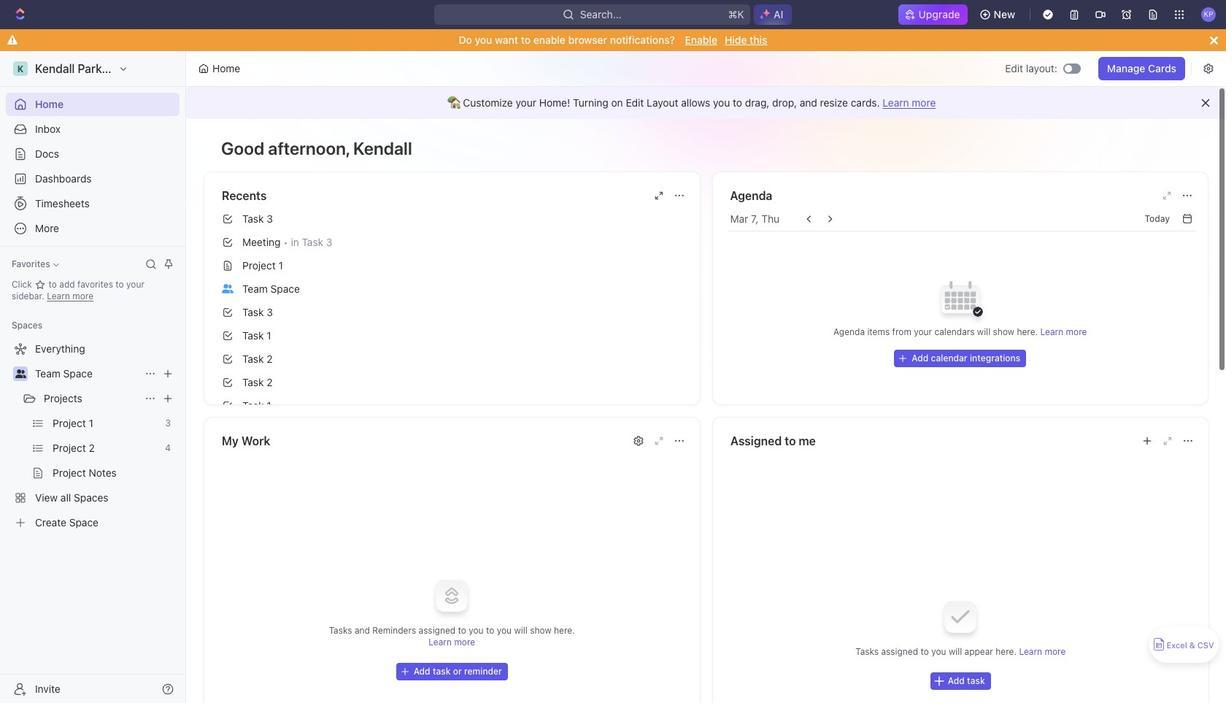 Task type: vqa. For each thing, say whether or not it's contained in the screenshot.
bottommost Spaces
yes



Task type: locate. For each thing, give the bounding box(es) containing it.
to right want
[[521, 34, 531, 46]]

&
[[1190, 641, 1196, 650]]

2 up task 2 in the left of the page
[[267, 353, 273, 365]]

2 vertical spatial space
[[69, 516, 99, 529]]

0 horizontal spatial kendall
[[35, 62, 75, 75]]

do you want to enable browser notifications? enable hide this
[[459, 34, 768, 46]]

you
[[475, 34, 493, 46], [713, 96, 730, 109], [469, 625, 484, 636], [497, 625, 512, 636], [932, 646, 946, 657]]

0 vertical spatial task 3
[[242, 213, 273, 225]]

task for assigned to me
[[967, 676, 985, 686]]

1 down task 2 in the left of the page
[[267, 399, 271, 412]]

kendall parks's workspace
[[35, 62, 181, 75]]

learn more link for agenda items from your calendars will show here.
[[1041, 326, 1088, 337]]

1 vertical spatial tasks
[[856, 646, 879, 657]]

0 vertical spatial spaces
[[12, 320, 43, 331]]

2 up project notes
[[89, 442, 95, 454]]

project 1 link up ‎task 1 link
[[216, 254, 694, 278]]

1 vertical spatial agenda
[[834, 326, 865, 337]]

will inside tasks and reminders assigned to you to you will show here. learn more
[[514, 625, 528, 636]]

create space
[[35, 516, 99, 529]]

1 vertical spatial will
[[514, 625, 528, 636]]

meeting • in task 3
[[242, 236, 333, 248]]

‎task 1
[[242, 329, 271, 342]]

🏡 customize your home! turning on edit layout allows you to drag, drop, and resize cards. learn more
[[447, 96, 937, 109]]

2 ‎task from the top
[[242, 353, 264, 365]]

7,
[[752, 213, 759, 225]]

home
[[213, 62, 240, 74], [35, 98, 64, 110]]

your right from
[[914, 326, 933, 337]]

‎task for ‎task 2
[[242, 353, 264, 365]]

0 horizontal spatial team space
[[35, 367, 93, 380]]

task up ‎task 1
[[242, 306, 264, 318]]

1 down projects link
[[89, 417, 93, 429]]

2 inside 'link'
[[267, 376, 273, 389]]

edit left layout:
[[1006, 62, 1024, 74]]

0 horizontal spatial your
[[126, 279, 145, 290]]

browser
[[569, 34, 608, 46]]

edit right on
[[626, 96, 644, 109]]

project
[[242, 259, 276, 272], [53, 417, 86, 429], [53, 442, 86, 454], [53, 467, 86, 479]]

and inside "alert"
[[800, 96, 818, 109]]

0 vertical spatial space
[[271, 283, 300, 295]]

team space right user group image
[[242, 283, 300, 295]]

user group image
[[15, 370, 26, 378]]

your left the home!
[[516, 96, 537, 109]]

0 vertical spatial team space
[[242, 283, 300, 295]]

project 2 link
[[53, 437, 159, 460]]

4
[[165, 443, 171, 454]]

0 horizontal spatial agenda
[[731, 189, 773, 202]]

1 task 3 from the top
[[242, 213, 273, 225]]

learn more link
[[883, 96, 937, 109], [47, 291, 94, 302], [1041, 326, 1088, 337], [429, 637, 476, 648], [1019, 646, 1066, 657]]

1 horizontal spatial assigned
[[881, 646, 918, 657]]

invite
[[35, 682, 60, 695]]

task inside task 2 'link'
[[242, 376, 264, 389]]

2 inside 'tree'
[[89, 442, 95, 454]]

task 3 for 2nd task 3 link from the bottom
[[242, 213, 273, 225]]

excel
[[1167, 641, 1188, 650]]

agenda left the items
[[834, 326, 865, 337]]

meeting
[[242, 236, 281, 248]]

tree inside sidebar navigation
[[6, 337, 180, 535]]

task 2
[[242, 376, 273, 389]]

calendars
[[935, 326, 975, 337]]

assigned inside tasks and reminders assigned to you to you will show here. learn more
[[419, 625, 456, 636]]

1 horizontal spatial show
[[994, 326, 1015, 337]]

1 vertical spatial task 3
[[242, 306, 273, 318]]

click
[[12, 279, 34, 290]]

this
[[750, 34, 768, 46]]

0 horizontal spatial team space link
[[35, 362, 139, 386]]

0 vertical spatial show
[[994, 326, 1015, 337]]

3 right in
[[326, 236, 333, 248]]

add calendar integrations
[[912, 353, 1021, 364]]

more inside tasks and reminders assigned to you to you will show here. learn more
[[455, 637, 476, 648]]

team space link inside 'tree'
[[35, 362, 139, 386]]

1 vertical spatial 2
[[267, 376, 273, 389]]

parks's
[[78, 62, 117, 75]]

alert containing 🏡 customize your home! turning on edit layout allows you to drag, drop, and resize cards.
[[186, 87, 1227, 119]]

1 task 3 link from the top
[[216, 207, 694, 231]]

team space link down "everything" link at the left of the page
[[35, 362, 139, 386]]

resize
[[821, 96, 849, 109]]

1 horizontal spatial spaces
[[74, 491, 108, 504]]

add inside add task 'button'
[[948, 676, 965, 686]]

0 horizontal spatial task
[[433, 666, 451, 677]]

0 vertical spatial home
[[213, 62, 240, 74]]

space down •
[[271, 283, 300, 295]]

add task or reminder
[[414, 666, 502, 677]]

0 vertical spatial kendall
[[35, 62, 75, 75]]

task 3 up meeting
[[242, 213, 273, 225]]

0 vertical spatial task 3 link
[[216, 207, 694, 231]]

drop,
[[773, 96, 797, 109]]

task 3 link
[[216, 207, 694, 231], [216, 301, 694, 324]]

learn more link for 🏡 customize your home! turning on edit layout allows you to drag, drop, and resize cards.
[[883, 96, 937, 109]]

add task
[[948, 676, 985, 686]]

task down 'appear'
[[967, 676, 985, 686]]

task down task 2 in the left of the page
[[242, 399, 264, 412]]

1 down meeting • in task 3
[[279, 259, 283, 272]]

0 horizontal spatial show
[[530, 625, 552, 636]]

1 horizontal spatial add
[[912, 353, 929, 364]]

2 horizontal spatial your
[[914, 326, 933, 337]]

2 vertical spatial here.
[[996, 646, 1017, 657]]

to
[[521, 34, 531, 46], [733, 96, 743, 109], [49, 279, 57, 290], [116, 279, 124, 290], [785, 435, 796, 448], [458, 625, 467, 636], [486, 625, 495, 636], [921, 646, 929, 657]]

ai button
[[754, 4, 792, 25]]

spaces down sidebar.
[[12, 320, 43, 331]]

1 vertical spatial show
[[530, 625, 552, 636]]

0 vertical spatial and
[[800, 96, 818, 109]]

more
[[912, 96, 937, 109], [73, 291, 94, 302], [1067, 326, 1088, 337], [455, 637, 476, 648], [1045, 646, 1066, 657]]

today button
[[1140, 210, 1177, 228]]

task
[[242, 213, 264, 225], [302, 236, 324, 248], [242, 306, 264, 318], [242, 376, 264, 389], [242, 399, 264, 412]]

allows
[[682, 96, 711, 109]]

3 up meeting
[[267, 213, 273, 225]]

team inside 'tree'
[[35, 367, 60, 380]]

1 vertical spatial and
[[355, 625, 370, 636]]

project notes
[[53, 467, 117, 479]]

2 for project 2
[[89, 442, 95, 454]]

mar 7, thu
[[731, 213, 780, 225]]

to left add
[[49, 279, 57, 290]]

1 horizontal spatial task
[[967, 676, 985, 686]]

to inside "alert"
[[733, 96, 743, 109]]

add left the calendar
[[912, 353, 929, 364]]

0 vertical spatial team
[[242, 283, 268, 295]]

reminder
[[464, 666, 502, 677]]

0 vertical spatial project 1 link
[[216, 254, 694, 278]]

1 vertical spatial project 1
[[53, 417, 93, 429]]

add inside add task or reminder button
[[414, 666, 431, 677]]

manage
[[1108, 62, 1146, 74]]

1 vertical spatial your
[[126, 279, 145, 290]]

0 horizontal spatial home
[[35, 98, 64, 110]]

0 horizontal spatial will
[[514, 625, 528, 636]]

project 1
[[242, 259, 283, 272], [53, 417, 93, 429]]

task left or on the bottom of page
[[433, 666, 451, 677]]

add down tasks assigned to you will appear here. learn more
[[948, 676, 965, 686]]

1 vertical spatial assigned
[[881, 646, 918, 657]]

0 horizontal spatial team
[[35, 367, 60, 380]]

to left 'appear'
[[921, 646, 929, 657]]

space down "everything" link at the left of the page
[[63, 367, 93, 380]]

2 vertical spatial will
[[949, 646, 962, 657]]

task inside button
[[433, 666, 451, 677]]

learn inside sidebar navigation
[[47, 291, 70, 302]]

‎task 1 link
[[216, 324, 694, 348]]

1 horizontal spatial here.
[[996, 646, 1017, 657]]

2 vertical spatial 2
[[89, 442, 95, 454]]

1 inside 'tree'
[[89, 417, 93, 429]]

1 vertical spatial spaces
[[74, 491, 108, 504]]

afternoon,
[[268, 138, 350, 158]]

task inside task 1 'link'
[[242, 399, 264, 412]]

your inside "alert"
[[516, 96, 537, 109]]

and right drop,
[[800, 96, 818, 109]]

in
[[291, 236, 299, 248]]

to add favorites to your sidebar.
[[12, 279, 145, 302]]

2 horizontal spatial here.
[[1018, 326, 1039, 337]]

notes
[[89, 467, 117, 479]]

team right user group icon
[[35, 367, 60, 380]]

team space link up ‎task 1 link
[[216, 278, 694, 301]]

create
[[35, 516, 66, 529]]

integrations
[[970, 353, 1021, 364]]

task 3 up ‎task 1
[[242, 306, 273, 318]]

‎task down ‎task 1
[[242, 353, 264, 365]]

your right favorites
[[126, 279, 145, 290]]

0 vertical spatial agenda
[[731, 189, 773, 202]]

more inside "alert"
[[912, 96, 937, 109]]

1 vertical spatial project 1 link
[[53, 412, 160, 435]]

show inside tasks and reminders assigned to you to you will show here. learn more
[[530, 625, 552, 636]]

project 1 up "project 2" at the bottom
[[53, 417, 93, 429]]

tasks for my work
[[329, 625, 352, 636]]

task inside 'button'
[[967, 676, 985, 686]]

task
[[433, 666, 451, 677], [967, 676, 985, 686]]

0 horizontal spatial edit
[[626, 96, 644, 109]]

learn
[[883, 96, 910, 109], [47, 291, 70, 302], [1041, 326, 1064, 337], [429, 637, 452, 648], [1019, 646, 1043, 657]]

0 vertical spatial your
[[516, 96, 537, 109]]

your
[[516, 96, 537, 109], [126, 279, 145, 290], [914, 326, 933, 337]]

2 down ‎task 2
[[267, 376, 273, 389]]

0 horizontal spatial spaces
[[12, 320, 43, 331]]

space down view all spaces "link"
[[69, 516, 99, 529]]

tree
[[6, 337, 180, 535]]

1 vertical spatial team space link
[[35, 362, 139, 386]]

team space inside 'tree'
[[35, 367, 93, 380]]

task up task 1 at the left bottom
[[242, 376, 264, 389]]

0 horizontal spatial project 1 link
[[53, 412, 160, 435]]

appear
[[965, 646, 994, 657]]

0 vertical spatial tasks
[[329, 625, 352, 636]]

tasks for assigned to me
[[856, 646, 879, 657]]

0 horizontal spatial and
[[355, 625, 370, 636]]

1 up ‎task 2
[[267, 329, 271, 342]]

1 vertical spatial here.
[[554, 625, 575, 636]]

1 vertical spatial home
[[35, 98, 64, 110]]

alert
[[186, 87, 1227, 119]]

learn more link for tasks assigned to you will appear here.
[[1019, 646, 1066, 657]]

your inside to add favorites to your sidebar.
[[126, 279, 145, 290]]

and left the reminders
[[355, 625, 370, 636]]

here. inside tasks and reminders assigned to you to you will show here. learn more
[[554, 625, 575, 636]]

‎task up ‎task 2
[[242, 329, 264, 342]]

spaces up create space link
[[74, 491, 108, 504]]

1 vertical spatial team space
[[35, 367, 93, 380]]

task 1 link
[[216, 394, 694, 418]]

tasks
[[329, 625, 352, 636], [856, 646, 879, 657]]

good afternoon, kendall
[[221, 138, 412, 158]]

1 for rightmost project 1 link
[[279, 259, 283, 272]]

1 vertical spatial team
[[35, 367, 60, 380]]

1 horizontal spatial edit
[[1006, 62, 1024, 74]]

1 ‎task from the top
[[242, 329, 264, 342]]

0 horizontal spatial assigned
[[419, 625, 456, 636]]

project 1 link up project 2 link
[[53, 412, 160, 435]]

0 horizontal spatial project 1
[[53, 417, 93, 429]]

team right user group image
[[242, 283, 268, 295]]

project 1 down meeting
[[242, 259, 283, 272]]

1 vertical spatial space
[[63, 367, 93, 380]]

assigned
[[419, 625, 456, 636], [881, 646, 918, 657]]

1 vertical spatial ‎task
[[242, 353, 264, 365]]

0 vertical spatial 2
[[267, 353, 273, 365]]

home link
[[6, 93, 180, 116]]

0 vertical spatial edit
[[1006, 62, 1024, 74]]

projects
[[44, 392, 82, 405]]

1 horizontal spatial and
[[800, 96, 818, 109]]

1 inside 'link'
[[267, 399, 271, 412]]

1 horizontal spatial your
[[516, 96, 537, 109]]

1 for task 1 'link'
[[267, 399, 271, 412]]

1 horizontal spatial agenda
[[834, 326, 865, 337]]

k
[[17, 63, 24, 74]]

more inside sidebar navigation
[[73, 291, 94, 302]]

1 horizontal spatial project 1
[[242, 259, 283, 272]]

to left drag, on the top right of page
[[733, 96, 743, 109]]

task for first task 3 link from the bottom of the page
[[242, 306, 264, 318]]

to up reminder
[[486, 625, 495, 636]]

2 task 3 from the top
[[242, 306, 273, 318]]

favorites button
[[6, 256, 65, 273]]

agenda
[[731, 189, 773, 202], [834, 326, 865, 337]]

add
[[912, 353, 929, 364], [414, 666, 431, 677], [948, 676, 965, 686]]

1 horizontal spatial kendall
[[353, 138, 412, 158]]

timesheets link
[[6, 192, 180, 215]]

0 horizontal spatial add
[[414, 666, 431, 677]]

2 horizontal spatial will
[[978, 326, 991, 337]]

layout
[[647, 96, 679, 109]]

2 horizontal spatial add
[[948, 676, 965, 686]]

1 vertical spatial task 3 link
[[216, 301, 694, 324]]

0 horizontal spatial tasks
[[329, 625, 352, 636]]

recents
[[222, 189, 267, 202]]

1 horizontal spatial tasks
[[856, 646, 879, 657]]

upgrade link
[[899, 4, 968, 25]]

task 2 link
[[216, 371, 694, 394]]

drag,
[[745, 96, 770, 109]]

3 up "4"
[[165, 418, 171, 429]]

to right favorites
[[116, 279, 124, 290]]

will
[[978, 326, 991, 337], [514, 625, 528, 636], [949, 646, 962, 657]]

kendall parks's workspace, , element
[[13, 61, 28, 76]]

new button
[[974, 3, 1025, 26]]

0 vertical spatial team space link
[[216, 278, 694, 301]]

agenda up the mar 7, thu dropdown button on the right of page
[[731, 189, 773, 202]]

project down meeting
[[242, 259, 276, 272]]

tree containing everything
[[6, 337, 180, 535]]

my
[[222, 435, 239, 448]]

task for my work
[[433, 666, 451, 677]]

spaces
[[12, 320, 43, 331], [74, 491, 108, 504]]

team space up projects
[[35, 367, 93, 380]]

1 horizontal spatial team space
[[242, 283, 300, 295]]

task down recents
[[242, 213, 264, 225]]

tasks inside tasks and reminders assigned to you to you will show here. learn more
[[329, 625, 352, 636]]

0 vertical spatial ‎task
[[242, 329, 264, 342]]

add left or on the bottom of page
[[414, 666, 431, 677]]

0 vertical spatial assigned
[[419, 625, 456, 636]]

user group image
[[222, 284, 234, 293]]

0 horizontal spatial here.
[[554, 625, 575, 636]]

projects link
[[44, 387, 139, 410]]

dashboards
[[35, 172, 92, 185]]

learn more link inside "alert"
[[883, 96, 937, 109]]



Task type: describe. For each thing, give the bounding box(es) containing it.
project up "project 2" at the bottom
[[53, 417, 86, 429]]

you inside "alert"
[[713, 96, 730, 109]]

agenda for agenda items from your calendars will show here. learn more
[[834, 326, 865, 337]]

work
[[242, 435, 271, 448]]

favorites
[[12, 259, 50, 269]]

task 3 for first task 3 link from the bottom of the page
[[242, 306, 273, 318]]

and inside tasks and reminders assigned to you to you will show here. learn more
[[355, 625, 370, 636]]

today
[[1145, 213, 1171, 224]]

search...
[[581, 8, 622, 20]]

add for my work
[[414, 666, 431, 677]]

add task button
[[931, 673, 991, 690]]

learn inside "alert"
[[883, 96, 910, 109]]

agenda for agenda
[[731, 189, 773, 202]]

project notes link
[[53, 462, 177, 485]]

from
[[893, 326, 912, 337]]

add inside add calendar integrations button
[[912, 353, 929, 364]]

notifications?
[[610, 34, 675, 46]]

•
[[284, 236, 288, 248]]

more
[[35, 222, 59, 234]]

1 horizontal spatial project 1 link
[[216, 254, 694, 278]]

task right in
[[302, 236, 324, 248]]

new
[[994, 8, 1016, 20]]

to up add task or reminder
[[458, 625, 467, 636]]

‎task 2 link
[[216, 348, 694, 371]]

view all spaces link
[[6, 486, 177, 510]]

sidebar navigation
[[0, 51, 189, 703]]

add for assigned to me
[[948, 676, 965, 686]]

thu
[[762, 213, 780, 225]]

docs
[[35, 148, 59, 160]]

task for task 2 'link'
[[242, 376, 264, 389]]

inbox link
[[6, 118, 180, 141]]

upgrade
[[919, 8, 961, 20]]

mar
[[731, 213, 749, 225]]

csv
[[1198, 641, 1215, 650]]

add
[[59, 279, 75, 290]]

2 task 3 link from the top
[[216, 301, 694, 324]]

kendall inside sidebar navigation
[[35, 62, 75, 75]]

‎task for ‎task 1
[[242, 329, 264, 342]]

0 vertical spatial here.
[[1018, 326, 1039, 337]]

edit layout:
[[1006, 62, 1058, 74]]

kp button
[[1198, 3, 1221, 26]]

task for task 1 'link'
[[242, 399, 264, 412]]

on
[[612, 96, 623, 109]]

calendar
[[932, 353, 968, 364]]

2 for ‎task 2
[[267, 353, 273, 365]]

customize
[[463, 96, 513, 109]]

dashboards link
[[6, 167, 180, 191]]

more button
[[6, 217, 180, 240]]

agenda items from your calendars will show here. learn more
[[834, 326, 1088, 337]]

2 vertical spatial your
[[914, 326, 933, 337]]

excel & csv
[[1167, 641, 1215, 650]]

0 vertical spatial will
[[978, 326, 991, 337]]

inbox
[[35, 123, 61, 135]]

1 horizontal spatial team space link
[[216, 278, 694, 301]]

enable
[[685, 34, 718, 46]]

to left me
[[785, 435, 796, 448]]

hide
[[725, 34, 747, 46]]

home inside sidebar navigation
[[35, 98, 64, 110]]

task 1
[[242, 399, 271, 412]]

layout:
[[1027, 62, 1058, 74]]

everything
[[35, 343, 85, 355]]

assigned
[[731, 435, 782, 448]]

all
[[61, 491, 71, 504]]

1 vertical spatial edit
[[626, 96, 644, 109]]

3 up ‎task 1
[[267, 306, 273, 318]]

3 inside 'tree'
[[165, 418, 171, 429]]

reminders
[[373, 625, 416, 636]]

project up view all spaces on the bottom of the page
[[53, 467, 86, 479]]

everything link
[[6, 337, 177, 361]]

view
[[35, 491, 58, 504]]

tasks and reminders assigned to you to you will show here. learn more
[[329, 625, 575, 648]]

tasks assigned to you will appear here. learn more
[[856, 646, 1066, 657]]

mar 7, thu button
[[731, 213, 780, 225]]

1 horizontal spatial team
[[242, 283, 268, 295]]

cards.
[[851, 96, 880, 109]]

assigned to me
[[731, 435, 816, 448]]

spaces inside "link"
[[74, 491, 108, 504]]

1 horizontal spatial home
[[213, 62, 240, 74]]

task for 2nd task 3 link from the bottom
[[242, 213, 264, 225]]

2 for task 2
[[267, 376, 273, 389]]

view all spaces
[[35, 491, 108, 504]]

project 2
[[53, 442, 95, 454]]

‎task 2
[[242, 353, 273, 365]]

0 vertical spatial project 1
[[242, 259, 283, 272]]

want
[[495, 34, 519, 46]]

me
[[799, 435, 816, 448]]

turning
[[573, 96, 609, 109]]

cards
[[1149, 62, 1177, 74]]

⌘k
[[729, 8, 745, 20]]

add calendar integrations button
[[895, 350, 1027, 367]]

learn more link for tasks and reminders assigned to you to you will show here.
[[429, 637, 476, 648]]

project 1 inside 'tree'
[[53, 417, 93, 429]]

excel & csv link
[[1150, 627, 1220, 663]]

home!
[[540, 96, 571, 109]]

sidebar.
[[12, 291, 44, 302]]

workspace
[[120, 62, 181, 75]]

learn inside tasks and reminders assigned to you to you will show here. learn more
[[429, 637, 452, 648]]

do
[[459, 34, 472, 46]]

1 horizontal spatial will
[[949, 646, 962, 657]]

my work
[[222, 435, 271, 448]]

1 for ‎task 1 link
[[267, 329, 271, 342]]

1 vertical spatial kendall
[[353, 138, 412, 158]]

learn more
[[47, 291, 94, 302]]

ai
[[774, 8, 784, 20]]

create space link
[[6, 511, 177, 535]]

manage cards
[[1108, 62, 1177, 74]]

add task or reminder button
[[396, 663, 508, 681]]

project up project notes
[[53, 442, 86, 454]]



